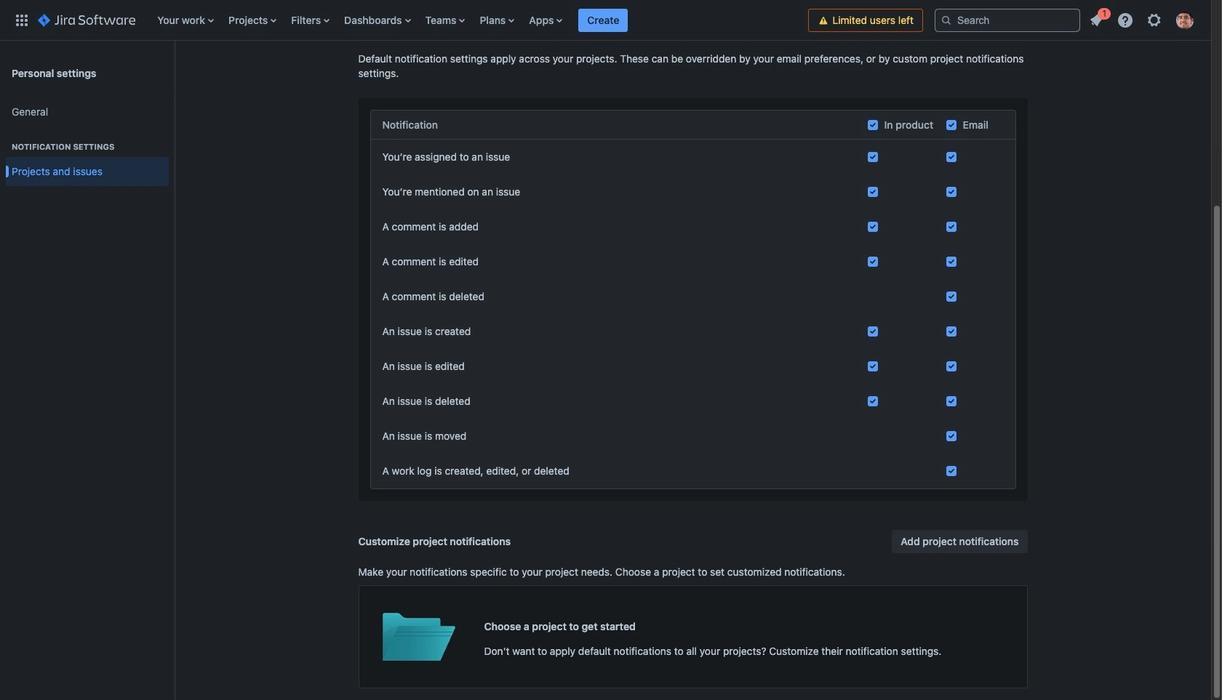 Task type: vqa. For each thing, say whether or not it's contained in the screenshot.
Your work Dropdown Button
no



Task type: describe. For each thing, give the bounding box(es) containing it.
0 horizontal spatial list item
[[579, 0, 628, 40]]

choose a project to get started image
[[382, 598, 455, 677]]

0 horizontal spatial list
[[150, 0, 809, 40]]

search image
[[941, 14, 953, 26]]

1 horizontal spatial list
[[1084, 5, 1203, 33]]

settings image
[[1146, 11, 1164, 29]]

help image
[[1117, 11, 1135, 29]]

sidebar navigation image
[[159, 58, 191, 87]]



Task type: locate. For each thing, give the bounding box(es) containing it.
2 group from the top
[[6, 127, 169, 191]]

notifications image
[[1088, 11, 1105, 29]]

group
[[6, 93, 169, 195], [6, 127, 169, 191]]

appswitcher icon image
[[13, 11, 31, 29]]

list
[[150, 0, 809, 40], [1084, 5, 1203, 33]]

None search field
[[935, 8, 1081, 32]]

banner
[[0, 0, 1212, 41]]

jira software image
[[38, 11, 136, 29], [38, 11, 136, 29]]

primary element
[[9, 0, 809, 40]]

Search field
[[935, 8, 1081, 32]]

your profile and settings image
[[1177, 11, 1194, 29]]

main content
[[175, 0, 1212, 701]]

1 horizontal spatial list item
[[1084, 5, 1111, 32]]

list item
[[579, 0, 628, 40], [1084, 5, 1111, 32]]

list item inside list
[[1084, 5, 1111, 32]]

1 group from the top
[[6, 93, 169, 195]]

heading
[[6, 141, 169, 153]]



